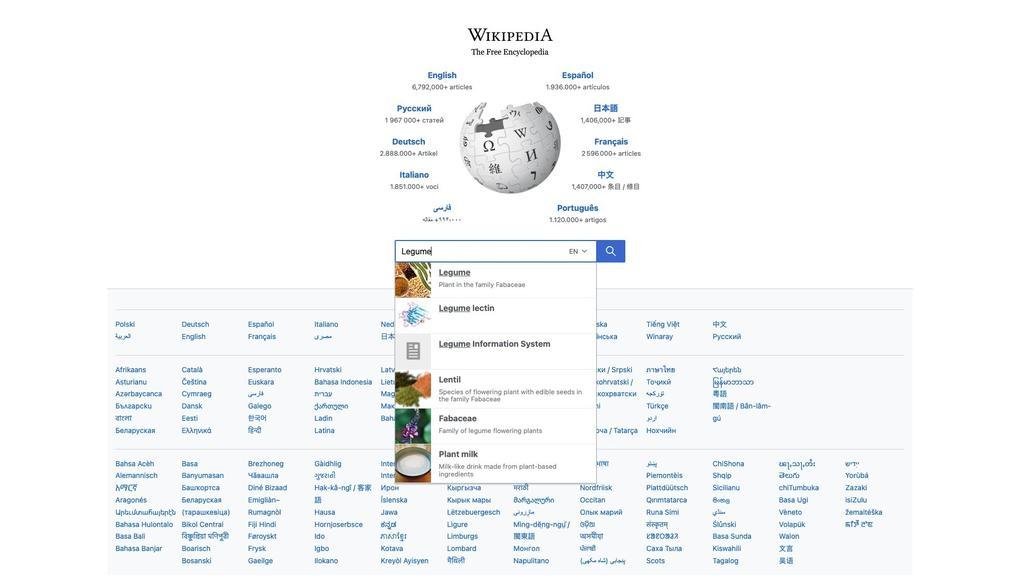 Task type: vqa. For each thing, say whether or not it's contained in the screenshot.
Other projects "element"
no



Task type: locate. For each thing, give the bounding box(es) containing it.
None search field
[[372, 237, 648, 484], [395, 240, 597, 263], [372, 237, 648, 484], [395, 240, 597, 263]]



Task type: describe. For each thing, give the bounding box(es) containing it.
all languages element
[[7, 279, 1014, 576]]

top languages element
[[369, 69, 651, 235]]



